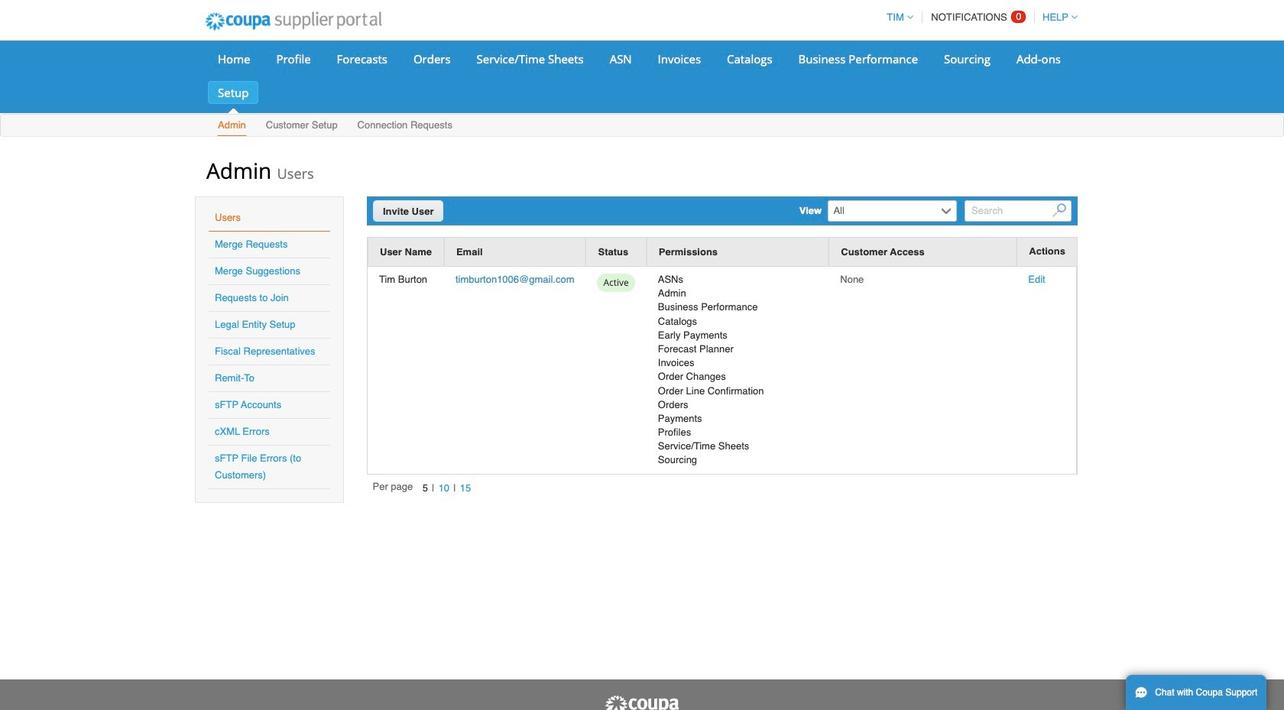 Task type: locate. For each thing, give the bounding box(es) containing it.
0 vertical spatial coupa supplier portal image
[[195, 2, 392, 41]]

coupa supplier portal image
[[195, 2, 392, 41], [604, 695, 681, 710]]

0 horizontal spatial coupa supplier portal image
[[195, 2, 392, 41]]

1 vertical spatial coupa supplier portal image
[[604, 695, 681, 710]]

None text field
[[830, 201, 938, 221]]

1 horizontal spatial coupa supplier portal image
[[604, 695, 681, 710]]

1 horizontal spatial navigation
[[880, 2, 1078, 32]]

1 vertical spatial navigation
[[373, 480, 475, 497]]

0 horizontal spatial navigation
[[373, 480, 475, 497]]

navigation
[[880, 2, 1078, 32], [373, 480, 475, 497]]



Task type: describe. For each thing, give the bounding box(es) containing it.
0 vertical spatial navigation
[[880, 2, 1078, 32]]

Search text field
[[965, 200, 1072, 222]]

search image
[[1053, 204, 1067, 218]]



Task type: vqa. For each thing, say whether or not it's contained in the screenshot.
WHEN in Keep unauthorized users out of your account by using both your password and your phone. Setup your Multi Factor Authentication codes with these 3 easy steps. You will only be asked to enter validation codes once every 30 days, or when you try to login from a different computer.
no



